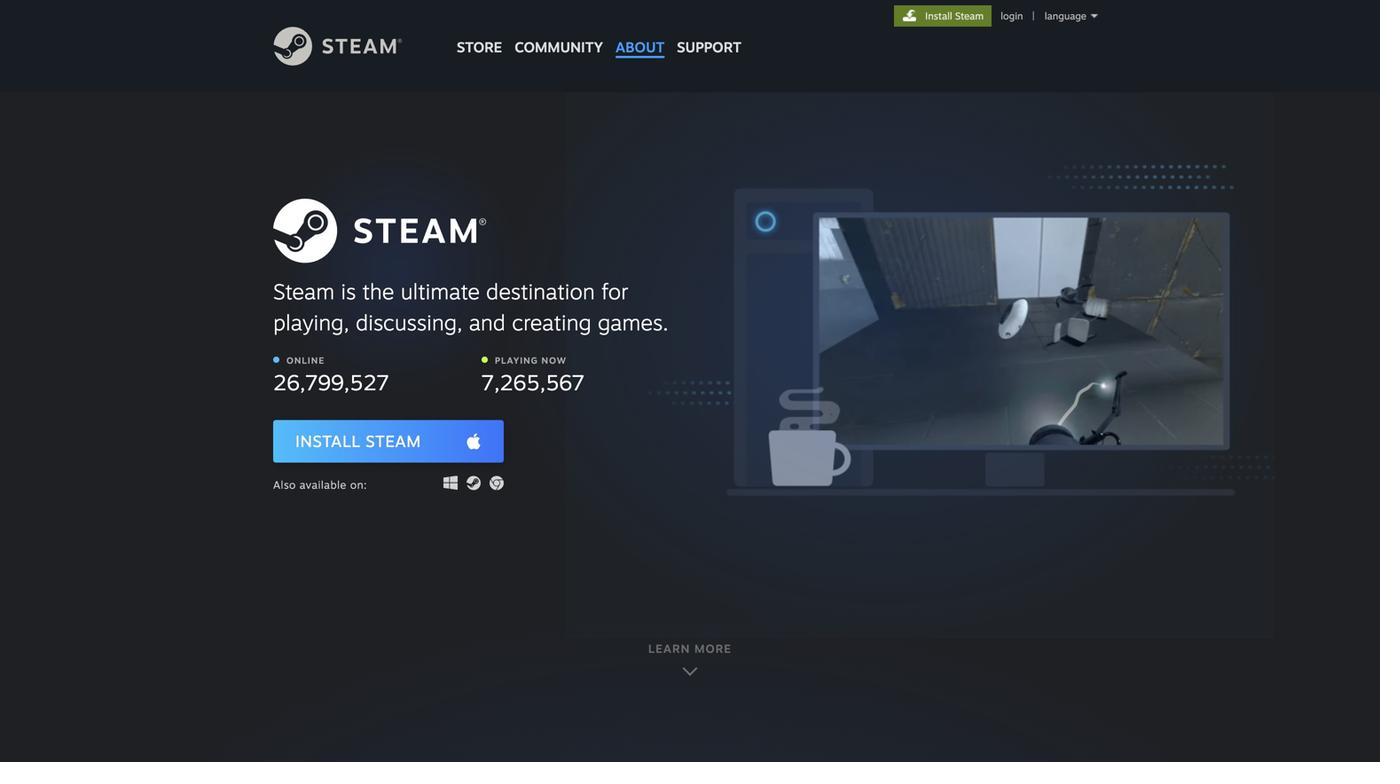 Task type: locate. For each thing, give the bounding box(es) containing it.
steam
[[955, 10, 984, 22], [273, 278, 335, 305], [366, 431, 421, 451]]

community
[[515, 38, 603, 56]]

0 horizontal spatial install steam
[[295, 431, 421, 451]]

login | language
[[1001, 10, 1087, 22]]

0 vertical spatial steam
[[955, 10, 984, 22]]

steam inside the account menu navigation
[[955, 10, 984, 22]]

install left login
[[926, 10, 953, 22]]

support
[[677, 38, 742, 56]]

install
[[926, 10, 953, 22], [295, 431, 361, 451]]

|
[[1033, 10, 1035, 22]]

1 horizontal spatial install steam
[[926, 10, 984, 22]]

7,265,567
[[482, 369, 585, 396]]

0 horizontal spatial install
[[295, 431, 361, 451]]

0 vertical spatial install
[[926, 10, 953, 22]]

about
[[616, 38, 665, 56]]

for
[[602, 278, 629, 305]]

2 vertical spatial steam
[[366, 431, 421, 451]]

1 horizontal spatial install steam link
[[895, 5, 992, 27]]

account menu navigation
[[895, 5, 1107, 27]]

about link
[[609, 0, 671, 64]]

learn more
[[649, 641, 732, 656]]

install steam up on:
[[295, 431, 421, 451]]

now
[[542, 355, 567, 366]]

install up available
[[295, 431, 361, 451]]

install steam
[[926, 10, 984, 22], [295, 431, 421, 451]]

install steam link
[[895, 5, 992, 27], [273, 420, 504, 463]]

0 horizontal spatial install steam link
[[273, 420, 504, 463]]

1 horizontal spatial install
[[926, 10, 953, 22]]

also available on:
[[273, 478, 367, 492]]

steam up playing,
[[273, 278, 335, 305]]

login
[[1001, 10, 1023, 22]]

learn more link
[[0, 641, 1381, 678]]

also
[[273, 478, 296, 492]]

1 vertical spatial install steam
[[295, 431, 421, 451]]

1 horizontal spatial steam
[[366, 431, 421, 451]]

install steam link left login
[[895, 5, 992, 27]]

1 vertical spatial install
[[295, 431, 361, 451]]

community link
[[509, 0, 609, 64]]

more
[[695, 641, 732, 656]]

steam left login
[[955, 10, 984, 22]]

1 vertical spatial steam
[[273, 278, 335, 305]]

creating
[[512, 309, 592, 336]]

0 vertical spatial install steam link
[[895, 5, 992, 27]]

support link
[[671, 0, 748, 60]]

0 horizontal spatial steam
[[273, 278, 335, 305]]

playing
[[495, 355, 538, 366]]

steam is the ultimate destination for playing, discussing, and creating games.
[[273, 278, 669, 336]]

ultimate
[[401, 278, 480, 305]]

main content
[[0, 4, 1381, 762]]

2 horizontal spatial steam
[[955, 10, 984, 22]]

install steam link up on:
[[273, 420, 504, 463]]

1 vertical spatial install steam link
[[273, 420, 504, 463]]

games.
[[598, 309, 669, 336]]

0 vertical spatial install steam
[[926, 10, 984, 22]]

install steam left login link
[[926, 10, 984, 22]]

steam up on:
[[366, 431, 421, 451]]



Task type: describe. For each thing, give the bounding box(es) containing it.
and
[[469, 309, 506, 336]]

online
[[287, 355, 325, 366]]

playing now 7,265,567
[[482, 355, 585, 396]]

main content containing steam is the ultimate destination for playing, discussing, and creating games.
[[0, 4, 1381, 762]]

is
[[341, 278, 356, 305]]

destination
[[486, 278, 595, 305]]

install steam link inside main content
[[273, 420, 504, 463]]

steam inside steam is the ultimate destination for playing, discussing, and creating games.
[[273, 278, 335, 305]]

install steam inside the account menu navigation
[[926, 10, 984, 22]]

26,799,527
[[273, 369, 389, 396]]

store link
[[451, 0, 509, 64]]

the logo for steam image
[[273, 199, 486, 263]]

login link
[[998, 10, 1027, 22]]

store
[[457, 38, 502, 56]]

available
[[300, 478, 347, 492]]

on:
[[350, 478, 367, 492]]

language
[[1045, 10, 1087, 22]]

online 26,799,527
[[273, 355, 389, 396]]

playing,
[[273, 309, 349, 336]]

discussing,
[[356, 309, 463, 336]]

link to the steam homepage image
[[273, 27, 429, 66]]

learn
[[649, 641, 691, 656]]

install inside the account menu navigation
[[926, 10, 953, 22]]

global menu navigation
[[451, 0, 748, 64]]

the
[[363, 278, 394, 305]]



Task type: vqa. For each thing, say whether or not it's contained in the screenshot.
The Recommended for Recommended based on the games you play
no



